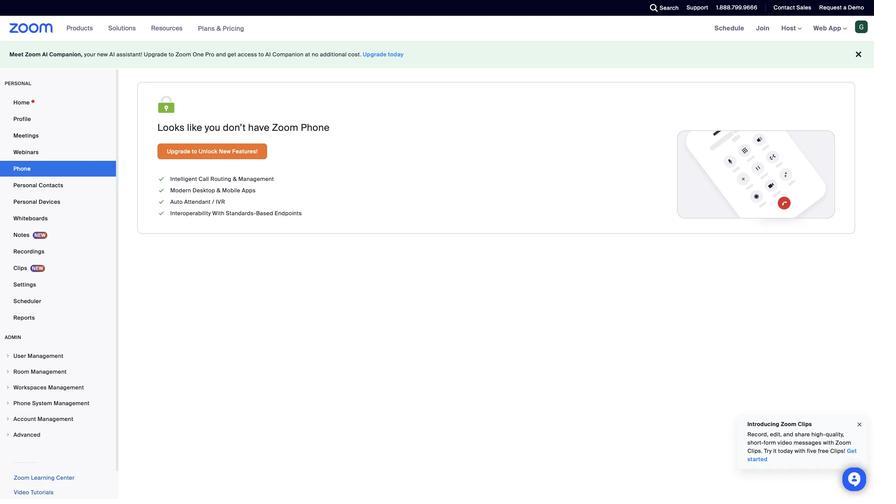 Task type: vqa. For each thing, say whether or not it's contained in the screenshot.
leftmost with
yes



Task type: locate. For each thing, give the bounding box(es) containing it.
1 horizontal spatial and
[[783, 431, 794, 438]]

one
[[193, 51, 204, 58]]

0 vertical spatial right image
[[6, 401, 10, 406]]

clips!
[[830, 448, 846, 455]]

management up 'apps'
[[238, 176, 274, 183]]

advanced
[[13, 432, 41, 439]]

phone inside personal menu menu
[[13, 165, 31, 172]]

right image inside account management menu item
[[6, 417, 10, 422]]

2 ai from the left
[[109, 51, 115, 58]]

right image left account
[[6, 417, 10, 422]]

recordings
[[13, 248, 45, 255]]

1 horizontal spatial ai
[[109, 51, 115, 58]]

right image left workspaces
[[6, 386, 10, 390]]

apps
[[242, 187, 256, 194]]

right image left user
[[6, 354, 10, 359]]

user management
[[13, 353, 63, 360]]

checked image
[[157, 175, 166, 184], [157, 187, 166, 195], [157, 198, 166, 206]]

clips up settings
[[13, 265, 27, 272]]

zoom up edit,
[[781, 421, 797, 428]]

right image inside room management menu item
[[6, 370, 10, 375]]

short-
[[748, 440, 764, 447]]

1 vertical spatial right image
[[6, 433, 10, 438]]

right image left advanced
[[6, 433, 10, 438]]

upgrade to unlock new features!
[[167, 148, 258, 155]]

support
[[687, 4, 708, 11]]

right image left room
[[6, 370, 10, 375]]

2 right image from the top
[[6, 433, 10, 438]]

2 vertical spatial checked image
[[157, 198, 166, 206]]

right image for account management
[[6, 417, 10, 422]]

clips up share
[[798, 421, 812, 428]]

to down resources dropdown button
[[169, 51, 174, 58]]

upgrade down looks
[[167, 148, 190, 155]]

1 vertical spatial with
[[795, 448, 806, 455]]

& right 'plans'
[[217, 24, 221, 33]]

to left "unlock"
[[192, 148, 197, 155]]

2 horizontal spatial ai
[[265, 51, 271, 58]]

to right 'access'
[[259, 51, 264, 58]]

3 right image from the top
[[6, 386, 10, 390]]

today inside record, edit, and share high-quality, short-form video messages with zoom clips. try it today with five free clips!
[[778, 448, 793, 455]]

advanced menu item
[[0, 428, 116, 443]]

room management menu item
[[0, 365, 116, 380]]

center
[[56, 475, 75, 482]]

intelligent
[[170, 176, 197, 183]]

0 horizontal spatial with
[[795, 448, 806, 455]]

mobile
[[222, 187, 240, 194]]

workspaces management menu item
[[0, 380, 116, 395]]

personal
[[5, 81, 31, 87]]

right image inside advanced menu item
[[6, 433, 10, 438]]

tutorials
[[31, 489, 54, 497]]

access
[[238, 51, 257, 58]]

and
[[216, 51, 226, 58], [783, 431, 794, 438]]

right image inside the workspaces management 'menu item'
[[6, 386, 10, 390]]

right image for room management
[[6, 370, 10, 375]]

companion
[[272, 51, 304, 58]]

management down "phone system management" menu item in the left bottom of the page
[[37, 416, 73, 423]]

personal inside personal contacts link
[[13, 182, 37, 189]]

2 personal from the top
[[13, 199, 37, 206]]

1 vertical spatial checked image
[[157, 187, 166, 195]]

request a demo link
[[814, 0, 874, 16], [819, 4, 864, 11]]

right image
[[6, 401, 10, 406], [6, 433, 10, 438]]

management up "phone system management" menu item in the left bottom of the page
[[48, 384, 84, 392]]

management inside 'menu item'
[[48, 384, 84, 392]]

meet zoom ai companion, your new ai assistant! upgrade to zoom one pro and get access to ai companion at no additional cost. upgrade today
[[9, 51, 404, 58]]

home link
[[0, 95, 116, 111]]

1 vertical spatial personal
[[13, 199, 37, 206]]

free
[[818, 448, 829, 455]]

upgrade today link
[[363, 51, 404, 58]]

personal up personal devices on the top
[[13, 182, 37, 189]]

1 vertical spatial phone
[[13, 165, 31, 172]]

clips link
[[0, 260, 116, 276]]

ai right new
[[109, 51, 115, 58]]

1 vertical spatial &
[[233, 176, 237, 183]]

ai
[[42, 51, 48, 58], [109, 51, 115, 58], [265, 51, 271, 58]]

meet
[[9, 51, 24, 58]]

1 horizontal spatial with
[[823, 440, 834, 447]]

zoom up "clips!"
[[836, 440, 851, 447]]

checked image for modern
[[157, 187, 166, 195]]

banner
[[0, 16, 874, 41]]

like
[[187, 122, 202, 134]]

and up video on the bottom right of the page
[[783, 431, 794, 438]]

phone for phone system management
[[13, 400, 31, 407]]

/
[[212, 199, 214, 206]]

personal devices link
[[0, 194, 116, 210]]

schedule link
[[709, 16, 750, 41]]

today inside "meet zoom ai companion," footer
[[388, 51, 404, 58]]

features!
[[232, 148, 258, 155]]

personal inside 'personal devices' link
[[13, 199, 37, 206]]

1 vertical spatial today
[[778, 448, 793, 455]]

management up workspaces management
[[31, 369, 67, 376]]

0 vertical spatial phone
[[301, 122, 330, 134]]

management
[[238, 176, 274, 183], [28, 353, 63, 360], [31, 369, 67, 376], [48, 384, 84, 392], [54, 400, 90, 407], [37, 416, 73, 423]]

phone for phone link
[[13, 165, 31, 172]]

with up free
[[823, 440, 834, 447]]

pro
[[205, 51, 214, 58]]

solutions
[[108, 24, 136, 32]]

personal devices
[[13, 199, 60, 206]]

it
[[773, 448, 777, 455]]

0 horizontal spatial clips
[[13, 265, 27, 272]]

0 vertical spatial checked image
[[157, 175, 166, 184]]

3 checked image from the top
[[157, 198, 166, 206]]

management for user management
[[28, 353, 63, 360]]

0 vertical spatial with
[[823, 440, 834, 447]]

and inside "meet zoom ai companion," footer
[[216, 51, 226, 58]]

edit,
[[770, 431, 782, 438]]

right image inside "phone system management" menu item
[[6, 401, 10, 406]]

user
[[13, 353, 26, 360]]

1.888.799.9666 button
[[710, 0, 760, 16], [716, 4, 758, 11]]

checked image left modern
[[157, 187, 166, 195]]

checked image left intelligent on the top left
[[157, 175, 166, 184]]

devices
[[39, 199, 60, 206]]

right image for user management
[[6, 354, 10, 359]]

plans & pricing link
[[198, 24, 244, 33], [198, 24, 244, 33]]

record,
[[748, 431, 769, 438]]

2 right image from the top
[[6, 370, 10, 375]]

0 horizontal spatial and
[[216, 51, 226, 58]]

right image inside user management menu item
[[6, 354, 10, 359]]

plans
[[198, 24, 215, 33]]

right image for advanced
[[6, 433, 10, 438]]

a
[[843, 4, 847, 11]]

ai left companion
[[265, 51, 271, 58]]

modern
[[170, 187, 191, 194]]

support link
[[681, 0, 710, 16], [687, 4, 708, 11]]

request
[[819, 4, 842, 11]]

upgrade inside button
[[167, 148, 190, 155]]

and left get
[[216, 51, 226, 58]]

with down messages
[[795, 448, 806, 455]]

upgrade right the cost.
[[363, 51, 387, 58]]

phone system management menu item
[[0, 396, 116, 411]]

video
[[778, 440, 792, 447]]

meetings navigation
[[709, 16, 874, 41]]

phone system management
[[13, 400, 90, 407]]

phone link
[[0, 161, 116, 177]]

phone inside menu item
[[13, 400, 31, 407]]

introducing zoom clips
[[748, 421, 812, 428]]

ai left companion,
[[42, 51, 48, 58]]

2 vertical spatial phone
[[13, 400, 31, 407]]

right image
[[6, 354, 10, 359], [6, 370, 10, 375], [6, 386, 10, 390], [6, 417, 10, 422]]

notes
[[13, 232, 30, 239]]

personal up whiteboards
[[13, 199, 37, 206]]

1 right image from the top
[[6, 401, 10, 406]]

profile link
[[0, 111, 116, 127]]

learning
[[31, 475, 55, 482]]

personal
[[13, 182, 37, 189], [13, 199, 37, 206]]

based
[[256, 210, 273, 217]]

0 vertical spatial and
[[216, 51, 226, 58]]

1 personal from the top
[[13, 182, 37, 189]]

personal contacts link
[[0, 178, 116, 193]]

management inside menu item
[[28, 353, 63, 360]]

close image
[[856, 421, 863, 430]]

zoom learning center link
[[14, 475, 75, 482]]

sales
[[797, 4, 812, 11]]

personal contacts
[[13, 182, 63, 189]]

1 vertical spatial and
[[783, 431, 794, 438]]

0 vertical spatial personal
[[13, 182, 37, 189]]

with
[[823, 440, 834, 447], [795, 448, 806, 455]]

4 right image from the top
[[6, 417, 10, 422]]

contact sales
[[774, 4, 812, 11]]

management inside menu item
[[31, 369, 67, 376]]

0 vertical spatial &
[[217, 24, 221, 33]]

1 horizontal spatial to
[[192, 148, 197, 155]]

1 right image from the top
[[6, 354, 10, 359]]

room
[[13, 369, 29, 376]]

video tutorials link
[[14, 489, 54, 497]]

0 horizontal spatial today
[[388, 51, 404, 58]]

checked image up checked image
[[157, 198, 166, 206]]

1 checked image from the top
[[157, 175, 166, 184]]

to
[[169, 51, 174, 58], [259, 51, 264, 58], [192, 148, 197, 155]]

0 vertical spatial clips
[[13, 265, 27, 272]]

endpoints
[[275, 210, 302, 217]]

personal for personal contacts
[[13, 182, 37, 189]]

1 vertical spatial clips
[[798, 421, 812, 428]]

right image left system
[[6, 401, 10, 406]]

1 horizontal spatial today
[[778, 448, 793, 455]]

2 checked image from the top
[[157, 187, 166, 195]]

&
[[217, 24, 221, 33], [233, 176, 237, 183], [217, 187, 221, 194]]

0 vertical spatial today
[[388, 51, 404, 58]]

web
[[814, 24, 827, 32]]

request a demo
[[819, 4, 864, 11]]

with
[[212, 210, 224, 217]]

& up mobile on the top left
[[233, 176, 237, 183]]

management up 'room management'
[[28, 353, 63, 360]]

0 horizontal spatial ai
[[42, 51, 48, 58]]

& up ivr
[[217, 187, 221, 194]]

attendant
[[184, 199, 211, 206]]

assistant!
[[116, 51, 142, 58]]

host
[[782, 24, 798, 32]]

auto attendant / ivr
[[170, 199, 225, 206]]

get started link
[[748, 448, 857, 463]]

management down the workspaces management 'menu item' at the bottom left of page
[[54, 400, 90, 407]]



Task type: describe. For each thing, give the bounding box(es) containing it.
quality,
[[826, 431, 844, 438]]

unlock
[[199, 148, 218, 155]]

right image for phone system management
[[6, 401, 10, 406]]

management for room management
[[31, 369, 67, 376]]

checked image for auto
[[157, 198, 166, 206]]

admin menu menu
[[0, 349, 116, 444]]

web app
[[814, 24, 841, 32]]

schedule
[[715, 24, 744, 32]]

user management menu item
[[0, 349, 116, 364]]

join
[[756, 24, 770, 32]]

standards-
[[226, 210, 256, 217]]

zoom right have
[[272, 122, 298, 134]]

workspaces management
[[13, 384, 84, 392]]

record, edit, and share high-quality, short-form video messages with zoom clips. try it today with five free clips!
[[748, 431, 851, 455]]

contacts
[[39, 182, 63, 189]]

upgrade down product information navigation
[[144, 51, 167, 58]]

get
[[847, 448, 857, 455]]

resources
[[151, 24, 183, 32]]

search
[[660, 4, 679, 11]]

right image for workspaces management
[[6, 386, 10, 390]]

your
[[84, 51, 96, 58]]

meetings
[[13, 132, 39, 139]]

management for workspaces management
[[48, 384, 84, 392]]

companion,
[[49, 51, 83, 58]]

recordings link
[[0, 244, 116, 260]]

products button
[[67, 16, 96, 41]]

plans & pricing
[[198, 24, 244, 33]]

cost.
[[348, 51, 361, 58]]

you
[[205, 122, 221, 134]]

pricing
[[223, 24, 244, 33]]

no
[[312, 51, 319, 58]]

clips.
[[748, 448, 763, 455]]

demo
[[848, 4, 864, 11]]

home
[[13, 99, 30, 106]]

admin
[[5, 335, 21, 341]]

checked image for intelligent
[[157, 175, 166, 184]]

desktop
[[193, 187, 215, 194]]

don't
[[223, 122, 246, 134]]

solutions button
[[108, 16, 139, 41]]

2 vertical spatial &
[[217, 187, 221, 194]]

scheduler
[[13, 298, 41, 305]]

and inside record, edit, and share high-quality, short-form video messages with zoom clips. try it today with five free clips!
[[783, 431, 794, 438]]

settings
[[13, 281, 36, 289]]

contact
[[774, 4, 795, 11]]

interoperability
[[170, 210, 211, 217]]

clips inside clips link
[[13, 265, 27, 272]]

zoom up 'video'
[[14, 475, 29, 482]]

2 horizontal spatial to
[[259, 51, 264, 58]]

banner containing products
[[0, 16, 874, 41]]

products
[[67, 24, 93, 32]]

workspaces
[[13, 384, 47, 392]]

account management menu item
[[0, 412, 116, 427]]

get started
[[748, 448, 857, 463]]

1 horizontal spatial clips
[[798, 421, 812, 428]]

app
[[829, 24, 841, 32]]

new
[[219, 148, 231, 155]]

started
[[748, 456, 768, 463]]

zoom learning center
[[14, 475, 75, 482]]

call
[[199, 176, 209, 183]]

get
[[228, 51, 236, 58]]

zoom inside record, edit, and share high-quality, short-form video messages with zoom clips. try it today with five free clips!
[[836, 440, 851, 447]]

meetings link
[[0, 128, 116, 144]]

whiteboards link
[[0, 211, 116, 227]]

video
[[14, 489, 29, 497]]

account
[[13, 416, 36, 423]]

web app button
[[814, 24, 847, 32]]

reports link
[[0, 310, 116, 326]]

resources button
[[151, 16, 186, 41]]

personal menu menu
[[0, 95, 116, 327]]

checked image
[[157, 210, 166, 218]]

to inside button
[[192, 148, 197, 155]]

zoom logo image
[[9, 23, 53, 33]]

looks like you don't have zoom phone
[[157, 122, 330, 134]]

ivr
[[216, 199, 225, 206]]

system
[[32, 400, 52, 407]]

modern desktop & mobile apps
[[170, 187, 256, 194]]

video tutorials
[[14, 489, 54, 497]]

join link
[[750, 16, 776, 41]]

zoom left one
[[176, 51, 191, 58]]

upgrade to unlock new features! button
[[157, 144, 267, 159]]

intelligent call routing & management
[[170, 176, 274, 183]]

0 horizontal spatial to
[[169, 51, 174, 58]]

additional
[[320, 51, 347, 58]]

looks
[[157, 122, 185, 134]]

profile picture image
[[855, 21, 868, 33]]

meet zoom ai companion, footer
[[0, 41, 874, 68]]

share
[[795, 431, 810, 438]]

account management
[[13, 416, 73, 423]]

& inside product information navigation
[[217, 24, 221, 33]]

reports
[[13, 315, 35, 322]]

search button
[[644, 0, 681, 16]]

messages
[[794, 440, 822, 447]]

room management
[[13, 369, 67, 376]]

routing
[[210, 176, 231, 183]]

product information navigation
[[61, 16, 250, 41]]

1 ai from the left
[[42, 51, 48, 58]]

profile
[[13, 116, 31, 123]]

webinars link
[[0, 144, 116, 160]]

management for account management
[[37, 416, 73, 423]]

3 ai from the left
[[265, 51, 271, 58]]

at
[[305, 51, 310, 58]]

five
[[807, 448, 817, 455]]

auto
[[170, 199, 183, 206]]

interoperability with standards-based endpoints
[[170, 210, 302, 217]]

personal for personal devices
[[13, 199, 37, 206]]

zoom right the 'meet'
[[25, 51, 41, 58]]



